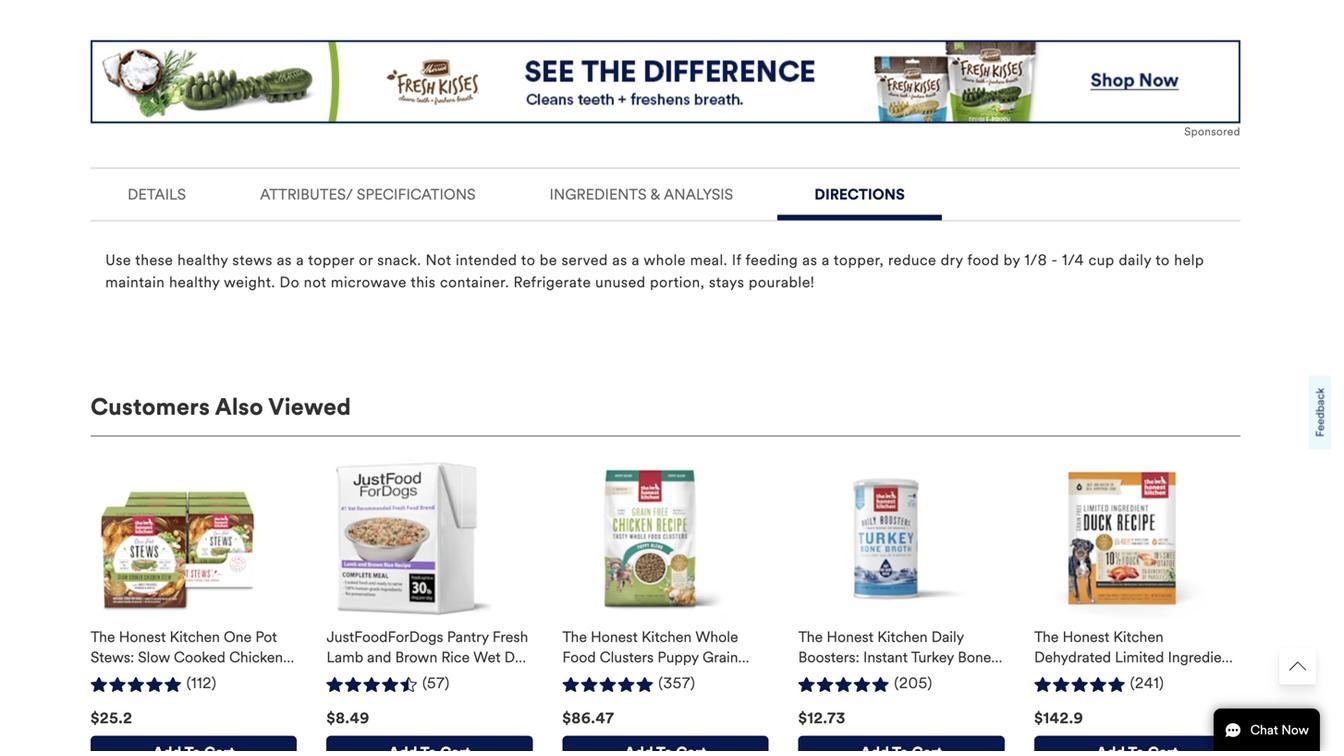 Task type: locate. For each thing, give the bounding box(es) containing it.
as up unused
[[613, 251, 628, 269]]

healthy down the "these"
[[169, 273, 220, 292]]

&
[[651, 185, 661, 204]]

as
[[277, 251, 292, 269], [613, 251, 628, 269], [803, 251, 818, 269]]

0 horizontal spatial a
[[296, 251, 304, 269]]

as up do
[[277, 251, 292, 269]]

1/4
[[1063, 251, 1085, 269]]

healthy right the "these"
[[178, 251, 228, 269]]

a left topper,
[[822, 251, 830, 269]]

also
[[215, 393, 263, 421]]

topper,
[[834, 251, 884, 269]]

ingredients & analysis
[[550, 185, 733, 204]]

1/8
[[1025, 251, 1048, 269]]

a
[[296, 251, 304, 269], [632, 251, 640, 269], [822, 251, 830, 269]]

stews
[[232, 251, 273, 269]]

1 horizontal spatial as
[[613, 251, 628, 269]]

to left be
[[521, 251, 536, 269]]

2 as from the left
[[613, 251, 628, 269]]

pourable!
[[749, 273, 815, 292]]

intended
[[456, 251, 517, 269]]

a up do
[[296, 251, 304, 269]]

a up unused
[[632, 251, 640, 269]]

ingredients & analysis button
[[520, 169, 763, 215]]

not
[[426, 251, 452, 269]]

portion,
[[650, 273, 705, 292]]

microwave
[[331, 273, 407, 292]]

or
[[359, 251, 373, 269]]

these
[[135, 251, 173, 269]]

1 horizontal spatial to
[[1156, 251, 1170, 269]]

as up pourable!
[[803, 251, 818, 269]]

to
[[521, 251, 536, 269], [1156, 251, 1170, 269]]

by
[[1004, 251, 1021, 269]]

product details tab list
[[91, 168, 1241, 323]]

customers also viewed
[[91, 393, 351, 421]]

scroll to top image
[[1290, 658, 1307, 675]]

1 horizontal spatial a
[[632, 251, 640, 269]]

if
[[732, 251, 742, 269]]

to left help
[[1156, 251, 1170, 269]]

styled arrow button link
[[1280, 648, 1317, 685]]

1 a from the left
[[296, 251, 304, 269]]

container.
[[440, 273, 509, 292]]

snack.
[[377, 251, 421, 269]]

2 horizontal spatial a
[[822, 251, 830, 269]]

use
[[105, 251, 131, 269]]

directions button
[[778, 169, 942, 215]]

food
[[968, 251, 1000, 269]]

0 horizontal spatial to
[[521, 251, 536, 269]]

attributes/ specifications
[[260, 185, 476, 204]]

2 horizontal spatial as
[[803, 251, 818, 269]]

0 horizontal spatial as
[[277, 251, 292, 269]]

viewed
[[268, 393, 351, 421]]

healthy
[[178, 251, 228, 269], [169, 273, 220, 292]]



Task type: describe. For each thing, give the bounding box(es) containing it.
weight.
[[224, 273, 275, 292]]

2 to from the left
[[1156, 251, 1170, 269]]

attributes/ specifications button
[[230, 169, 505, 215]]

-
[[1052, 251, 1058, 269]]

sponsored link
[[91, 40, 1241, 140]]

meal.
[[690, 251, 728, 269]]

this
[[411, 273, 436, 292]]

be
[[540, 251, 558, 269]]

topper
[[308, 251, 355, 269]]

use these healthy stews as a topper or snack. not intended to be served as a whole meal. if feeding as a topper, reduce dry food by 1/8 - 1/4 cup daily to help maintain healthy weight. do not microwave this container. refrigerate unused portion, stays pourable!
[[105, 251, 1205, 292]]

2 a from the left
[[632, 251, 640, 269]]

1 to from the left
[[521, 251, 536, 269]]

served
[[562, 251, 608, 269]]

daily
[[1119, 251, 1152, 269]]

1 as from the left
[[277, 251, 292, 269]]

0 vertical spatial healthy
[[178, 251, 228, 269]]

stays
[[709, 273, 745, 292]]

whole
[[644, 251, 686, 269]]

cup
[[1089, 251, 1115, 269]]

dry
[[941, 251, 964, 269]]

do
[[280, 273, 300, 292]]

1 vertical spatial healthy
[[169, 273, 220, 292]]

customers
[[91, 393, 210, 421]]

refrigerate
[[514, 273, 591, 292]]

sponsored
[[1185, 125, 1241, 139]]

3 a from the left
[[822, 251, 830, 269]]

unused
[[596, 273, 646, 292]]

help
[[1175, 251, 1205, 269]]

analysis
[[664, 185, 733, 204]]

3 as from the left
[[803, 251, 818, 269]]

not
[[304, 273, 327, 292]]

directions
[[815, 185, 905, 204]]

ingredients
[[550, 185, 647, 204]]

attributes/
[[260, 185, 353, 204]]

specifications
[[357, 185, 476, 204]]

feeding
[[746, 251, 798, 269]]

details
[[128, 185, 186, 204]]

reduce
[[889, 251, 937, 269]]

maintain
[[105, 273, 165, 292]]

details button
[[98, 169, 216, 215]]



Task type: vqa. For each thing, say whether or not it's contained in the screenshot.
the Use these healthy stews as a topper or snack. Not intended to be served as a whole meal. If feeding as a topper, reduce dry food by 1/8 - 1/4 cup daily to help maintain healthy weight. Do not microwave this container. Refrigerate unused portion, stays pourable!
yes



